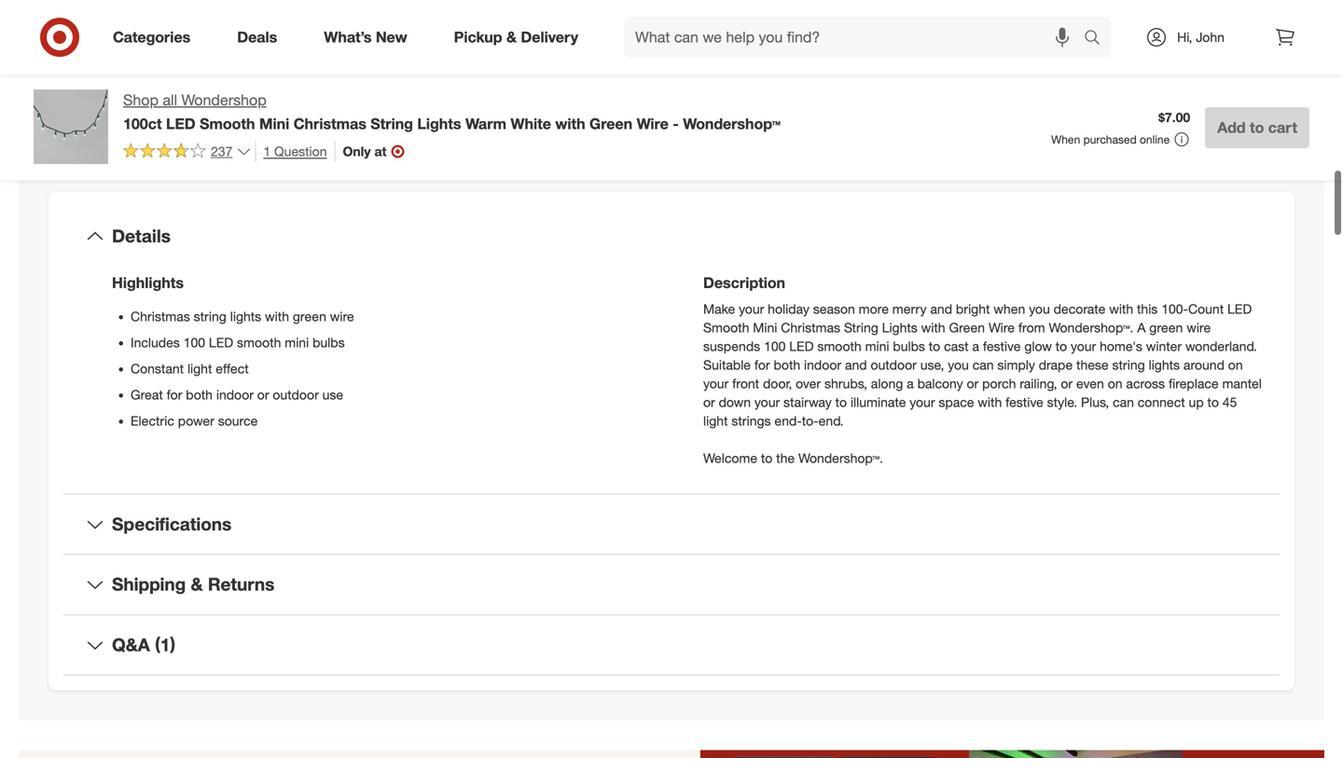 Task type: describe. For each thing, give the bounding box(es) containing it.
1
[[263, 143, 271, 159]]

around
[[1184, 357, 1225, 373]]

hi, john
[[1177, 29, 1225, 45]]

from
[[1019, 319, 1045, 336]]

question
[[274, 143, 327, 159]]

with left this
[[1109, 301, 1134, 317]]

even
[[1076, 375, 1104, 392]]

0 horizontal spatial and
[[845, 357, 867, 373]]

along
[[871, 375, 903, 392]]

your down description
[[739, 301, 764, 317]]

100-
[[1162, 301, 1188, 317]]

both inside make your holiday season more merry and bright when you decorate with this 100-count led smooth mini christmas string lights with green wire from wondershop™. a green wire suspends 100 led smooth mini bulbs to cast a festive glow to your home's winter wonderland. suitable for both indoor and outdoor use, you can simply drape these string lights around on your front door, over shrubs, along a balcony or porch railing, or even on across fireplace mantel or down your stairway to illuminate your space with festive style. plus, can connect up to 45 light strings end-to-end.
[[774, 357, 801, 373]]

0 vertical spatial you
[[1029, 301, 1050, 317]]

door,
[[763, 375, 792, 392]]

1 vertical spatial advertisement region
[[19, 751, 1325, 758]]

christmas string lights with green wire
[[131, 308, 354, 325]]

over
[[796, 375, 821, 392]]

wondershop
[[181, 91, 267, 109]]

hi,
[[1177, 29, 1193, 45]]

electric
[[131, 413, 174, 429]]

across
[[1126, 375, 1165, 392]]

100 inside make your holiday season more merry and bright when you decorate with this 100-count led smooth mini christmas string lights with green wire from wondershop™. a green wire suspends 100 led smooth mini bulbs to cast a festive glow to your home's winter wonderland. suitable for both indoor and outdoor use, you can simply drape these string lights around on your front door, over shrubs, along a balcony or porch railing, or even on across fireplace mantel or down your stairway to illuminate your space with festive style. plus, can connect up to 45 light strings end-to-end.
[[764, 338, 786, 354]]

1 vertical spatial wondershop™.
[[798, 450, 883, 466]]

237
[[211, 143, 233, 159]]

specifications button
[[63, 495, 1280, 554]]

warm
[[465, 115, 506, 133]]

specifications
[[112, 513, 232, 535]]

0 horizontal spatial light
[[187, 360, 212, 377]]

to down shrubs,
[[836, 394, 847, 410]]

electric power source
[[131, 413, 258, 429]]

only
[[343, 143, 371, 159]]

with inside shop all wondershop 100ct led smooth mini christmas string lights warm white with green wire - wondershop™
[[555, 115, 585, 133]]

connect
[[1138, 394, 1185, 410]]

power
[[178, 413, 214, 429]]

christmas inside shop all wondershop 100ct led smooth mini christmas string lights warm white with green wire - wondershop™
[[294, 115, 366, 133]]

what's new
[[324, 28, 407, 46]]

fireplace
[[1169, 375, 1219, 392]]

season
[[813, 301, 855, 317]]

lights inside make your holiday season more merry and bright when you decorate with this 100-count led smooth mini christmas string lights with green wire from wondershop™. a green wire suspends 100 led smooth mini bulbs to cast a festive glow to your home's winter wonderland. suitable for both indoor and outdoor use, you can simply drape these string lights around on your front door, over shrubs, along a balcony or porch railing, or even on across fireplace mantel or down your stairway to illuminate your space with festive style. plus, can connect up to 45 light strings end-to-end.
[[882, 319, 918, 336]]

your down balcony
[[910, 394, 935, 410]]

1 vertical spatial on
[[1108, 375, 1123, 392]]

your down suitable
[[703, 375, 729, 392]]

0 horizontal spatial lights
[[230, 308, 261, 325]]

sponsored
[[1255, 72, 1310, 86]]

constant
[[131, 360, 184, 377]]

or left down
[[703, 394, 715, 410]]

space
[[939, 394, 974, 410]]

categories
[[113, 28, 191, 46]]

great
[[131, 387, 163, 403]]

suspends
[[703, 338, 760, 354]]

plus,
[[1081, 394, 1109, 410]]

style.
[[1047, 394, 1078, 410]]

0 horizontal spatial for
[[167, 387, 182, 403]]

or up "style."
[[1061, 375, 1073, 392]]

make
[[703, 301, 735, 317]]

-
[[673, 115, 679, 133]]

green inside shop all wondershop 100ct led smooth mini christmas string lights warm white with green wire - wondershop™
[[590, 115, 633, 133]]

0 vertical spatial and
[[930, 301, 952, 317]]

illuminate
[[851, 394, 906, 410]]

shrubs,
[[825, 375, 867, 392]]

delivery
[[521, 28, 578, 46]]

0 horizontal spatial green
[[293, 308, 326, 325]]

to up "use,"
[[929, 338, 941, 354]]

description
[[703, 274, 785, 292]]

q&a
[[112, 634, 150, 656]]

wonderland.
[[1186, 338, 1257, 354]]

show more images button
[[265, 64, 418, 105]]

great for both indoor or outdoor use
[[131, 387, 343, 403]]

welcome
[[703, 450, 758, 466]]

railing,
[[1020, 375, 1057, 392]]

green inside make your holiday season more merry and bright when you decorate with this 100-count led smooth mini christmas string lights with green wire from wondershop™. a green wire suspends 100 led smooth mini bulbs to cast a festive glow to your home's winter wonderland. suitable for both indoor and outdoor use, you can simply drape these string lights around on your front door, over shrubs, along a balcony or porch railing, or even on across fireplace mantel or down your stairway to illuminate your space with festive style. plus, can connect up to 45 light strings end-to-end.
[[949, 319, 985, 336]]

q&a (1) button
[[63, 616, 1280, 675]]

0 vertical spatial a
[[972, 338, 979, 354]]

0 horizontal spatial wire
[[330, 308, 354, 325]]

strings
[[732, 413, 771, 429]]

balcony
[[918, 375, 963, 392]]

mantel
[[1222, 375, 1262, 392]]

1 question
[[263, 143, 327, 159]]

shipping & returns button
[[63, 555, 1280, 615]]

237 link
[[123, 141, 251, 164]]

cast
[[944, 338, 969, 354]]

up
[[1189, 394, 1204, 410]]

at
[[374, 143, 387, 159]]

with down porch at the right of the page
[[978, 394, 1002, 410]]

decorate
[[1054, 301, 1106, 317]]

light inside make your holiday season more merry and bright when you decorate with this 100-count led smooth mini christmas string lights with green wire from wondershop™. a green wire suspends 100 led smooth mini bulbs to cast a festive glow to your home's winter wonderland. suitable for both indoor and outdoor use, you can simply drape these string lights around on your front door, over shrubs, along a balcony or porch railing, or even on across fireplace mantel or down your stairway to illuminate your space with festive style. plus, can connect up to 45 light strings end-to-end.
[[703, 413, 728, 429]]

holiday
[[768, 301, 810, 317]]

100ct
[[123, 115, 162, 133]]

this
[[1137, 301, 1158, 317]]

0 horizontal spatial outdoor
[[273, 387, 319, 403]]

$7.00
[[1159, 109, 1191, 125]]

0 vertical spatial festive
[[983, 338, 1021, 354]]

string inside make your holiday season more merry and bright when you decorate with this 100-count led smooth mini christmas string lights with green wire from wondershop™. a green wire suspends 100 led smooth mini bulbs to cast a festive glow to your home's winter wonderland. suitable for both indoor and outdoor use, you can simply drape these string lights around on your front door, over shrubs, along a balcony or porch railing, or even on across fireplace mantel or down your stairway to illuminate your space with festive style. plus, can connect up to 45 light strings end-to-end.
[[844, 319, 879, 336]]

your down door,
[[755, 394, 780, 410]]

wire inside shop all wondershop 100ct led smooth mini christmas string lights warm white with green wire - wondershop™
[[637, 115, 669, 133]]

cart
[[1269, 118, 1298, 137]]

shop all wondershop 100ct led smooth mini christmas string lights warm white with green wire - wondershop™
[[123, 91, 781, 133]]

0 horizontal spatial christmas
[[131, 308, 190, 325]]

these
[[1077, 357, 1109, 373]]

front
[[732, 375, 759, 392]]

end-
[[775, 413, 802, 429]]

add to cart
[[1218, 118, 1298, 137]]

to inside button
[[1250, 118, 1264, 137]]

home's
[[1100, 338, 1143, 354]]

1 vertical spatial indoor
[[216, 387, 254, 403]]

what's
[[324, 28, 372, 46]]

1 question link
[[255, 141, 327, 162]]

led up effect
[[209, 334, 233, 351]]

add to cart button
[[1205, 107, 1310, 148]]

online
[[1140, 132, 1170, 146]]

includes 100 led smooth mini bulbs
[[131, 334, 345, 351]]

0 horizontal spatial 100
[[183, 334, 205, 351]]

what's new link
[[308, 17, 431, 58]]

down
[[719, 394, 751, 410]]

q&a (1)
[[112, 634, 175, 656]]

christmas inside make your holiday season more merry and bright when you decorate with this 100-count led smooth mini christmas string lights with green wire from wondershop™. a green wire suspends 100 led smooth mini bulbs to cast a festive glow to your home's winter wonderland. suitable for both indoor and outdoor use, you can simply drape these string lights around on your front door, over shrubs, along a balcony or porch railing, or even on across fireplace mantel or down your stairway to illuminate your space with festive style. plus, can connect up to 45 light strings end-to-end.
[[781, 319, 841, 336]]



Task type: vqa. For each thing, say whether or not it's contained in the screenshot.
more in the button
yes



Task type: locate. For each thing, give the bounding box(es) containing it.
0 horizontal spatial string
[[371, 115, 413, 133]]

wire inside make your holiday season more merry and bright when you decorate with this 100-count led smooth mini christmas string lights with green wire from wondershop™. a green wire suspends 100 led smooth mini bulbs to cast a festive glow to your home's winter wonderland. suitable for both indoor and outdoor use, you can simply drape these string lights around on your front door, over shrubs, along a balcony or porch railing, or even on across fireplace mantel or down your stairway to illuminate your space with festive style. plus, can connect up to 45 light strings end-to-end.
[[989, 319, 1015, 336]]

1 vertical spatial &
[[191, 574, 203, 595]]

0 horizontal spatial smooth
[[200, 115, 255, 133]]

wire
[[330, 308, 354, 325], [1187, 319, 1211, 336]]

0 vertical spatial light
[[187, 360, 212, 377]]

0 vertical spatial lights
[[417, 115, 461, 133]]

more inside button
[[319, 75, 353, 94]]

mini down holiday at right
[[753, 319, 777, 336]]

your
[[739, 301, 764, 317], [1071, 338, 1096, 354], [703, 375, 729, 392], [755, 394, 780, 410], [910, 394, 935, 410]]

1 horizontal spatial wire
[[1187, 319, 1211, 336]]

0 vertical spatial wire
[[637, 115, 669, 133]]

& right pickup
[[507, 28, 517, 46]]

green inside make your holiday season more merry and bright when you decorate with this 100-count led smooth mini christmas string lights with green wire from wondershop™. a green wire suspends 100 led smooth mini bulbs to cast a festive glow to your home's winter wonderland. suitable for both indoor and outdoor use, you can simply drape these string lights around on your front door, over shrubs, along a balcony or porch railing, or even on across fireplace mantel or down your stairway to illuminate your space with festive style. plus, can connect up to 45 light strings end-to-end.
[[1150, 319, 1183, 336]]

0 horizontal spatial a
[[907, 375, 914, 392]]

1 horizontal spatial &
[[507, 28, 517, 46]]

0 horizontal spatial &
[[191, 574, 203, 595]]

1 horizontal spatial wire
[[989, 319, 1015, 336]]

more left merry at the top of page
[[859, 301, 889, 317]]

for right great
[[167, 387, 182, 403]]

1 horizontal spatial green
[[949, 319, 985, 336]]

outdoor inside make your holiday season more merry and bright when you decorate with this 100-count led smooth mini christmas string lights with green wire from wondershop™. a green wire suspends 100 led smooth mini bulbs to cast a festive glow to your home's winter wonderland. suitable for both indoor and outdoor use, you can simply drape these string lights around on your front door, over shrubs, along a balcony or porch railing, or even on across fireplace mantel or down your stairway to illuminate your space with festive style. plus, can connect up to 45 light strings end-to-end.
[[871, 357, 917, 373]]

more right show
[[319, 75, 353, 94]]

drape
[[1039, 357, 1073, 373]]

1 vertical spatial string
[[844, 319, 879, 336]]

1 horizontal spatial both
[[774, 357, 801, 373]]

1 horizontal spatial bulbs
[[893, 338, 925, 354]]

1 horizontal spatial string
[[844, 319, 879, 336]]

smooth up 'suspends'
[[703, 319, 749, 336]]

to left 45
[[1208, 394, 1219, 410]]

smooth inside make your holiday season more merry and bright when you decorate with this 100-count led smooth mini christmas string lights with green wire from wondershop™. a green wire suspends 100 led smooth mini bulbs to cast a festive glow to your home's winter wonderland. suitable for both indoor and outdoor use, you can simply drape these string lights around on your front door, over shrubs, along a balcony or porch railing, or even on across fireplace mantel or down your stairway to illuminate your space with festive style. plus, can connect up to 45 light strings end-to-end.
[[703, 319, 749, 336]]

1 horizontal spatial you
[[1029, 301, 1050, 317]]

smooth down wondershop
[[200, 115, 255, 133]]

string
[[194, 308, 227, 325], [1112, 357, 1145, 373]]

1 vertical spatial a
[[907, 375, 914, 392]]

indoor up over
[[804, 357, 842, 373]]

100 up door,
[[764, 338, 786, 354]]

image of 100ct led smooth mini christmas string lights warm white with green wire - wondershop™ image
[[34, 90, 108, 164]]

show more images
[[277, 75, 406, 94]]

a
[[1137, 319, 1146, 336]]

when purchased online
[[1051, 132, 1170, 146]]

deals link
[[221, 17, 301, 58]]

purchased
[[1084, 132, 1137, 146]]

1 vertical spatial lights
[[882, 319, 918, 336]]

and
[[930, 301, 952, 317], [845, 357, 867, 373]]

wondershop™
[[683, 115, 781, 133]]

bright
[[956, 301, 990, 317]]

on up mantel
[[1228, 357, 1243, 373]]

photo from guest review, 6 of 11 image
[[349, 0, 649, 49]]

0 vertical spatial &
[[507, 28, 517, 46]]

details
[[112, 225, 171, 247]]

45
[[1223, 394, 1237, 410]]

pickup
[[454, 28, 502, 46]]

& inside dropdown button
[[191, 574, 203, 595]]

outdoor up along
[[871, 357, 917, 373]]

1 vertical spatial wire
[[989, 319, 1015, 336]]

to
[[1250, 118, 1264, 137], [929, 338, 941, 354], [1056, 338, 1067, 354], [836, 394, 847, 410], [1208, 394, 1219, 410], [761, 450, 773, 466]]

end.
[[819, 413, 844, 429]]

use,
[[920, 357, 944, 373]]

for up door,
[[755, 357, 770, 373]]

highlights
[[112, 274, 184, 292]]

1 horizontal spatial mini
[[753, 319, 777, 336]]

(1)
[[155, 634, 175, 656]]

wondershop™. down decorate
[[1049, 319, 1134, 336]]

welcome to the wondershop™.
[[703, 450, 883, 466]]

on right even
[[1108, 375, 1123, 392]]

mini up along
[[865, 338, 890, 354]]

0 horizontal spatial mini
[[259, 115, 289, 133]]

a right cast on the top right of the page
[[972, 338, 979, 354]]

indoor inside make your holiday season more merry and bright when you decorate with this 100-count led smooth mini christmas string lights with green wire from wondershop™. a green wire suspends 100 led smooth mini bulbs to cast a festive glow to your home's winter wonderland. suitable for both indoor and outdoor use, you can simply drape these string lights around on your front door, over shrubs, along a balcony or porch railing, or even on across fireplace mantel or down your stairway to illuminate your space with festive style. plus, can connect up to 45 light strings end-to-end.
[[804, 357, 842, 373]]

0 horizontal spatial both
[[186, 387, 213, 403]]

a
[[972, 338, 979, 354], [907, 375, 914, 392]]

lights inside make your holiday season more merry and bright when you decorate with this 100-count led smooth mini christmas string lights with green wire from wondershop™. a green wire suspends 100 led smooth mini bulbs to cast a festive glow to your home's winter wonderland. suitable for both indoor and outdoor use, you can simply drape these string lights around on your front door, over shrubs, along a balcony or porch railing, or even on across fireplace mantel or down your stairway to illuminate your space with festive style. plus, can connect up to 45 light strings end-to-end.
[[1149, 357, 1180, 373]]

festive
[[983, 338, 1021, 354], [1006, 394, 1044, 410]]

0 vertical spatial wondershop™.
[[1049, 319, 1134, 336]]

lights left warm
[[417, 115, 461, 133]]

0 vertical spatial can
[[973, 357, 994, 373]]

1 vertical spatial smooth
[[703, 319, 749, 336]]

green
[[590, 115, 633, 133], [949, 319, 985, 336]]

and left bright
[[930, 301, 952, 317]]

1 vertical spatial for
[[167, 387, 182, 403]]

bulbs up use
[[313, 334, 345, 351]]

1 vertical spatial string
[[1112, 357, 1145, 373]]

1 horizontal spatial outdoor
[[871, 357, 917, 373]]

What can we help you find? suggestions appear below search field
[[624, 17, 1089, 58]]

mini inside make your holiday season more merry and bright when you decorate with this 100-count led smooth mini christmas string lights with green wire from wondershop™. a green wire suspends 100 led smooth mini bulbs to cast a festive glow to your home's winter wonderland. suitable for both indoor and outdoor use, you can simply drape these string lights around on your front door, over shrubs, along a balcony or porch railing, or even on across fireplace mantel or down your stairway to illuminate your space with festive style. plus, can connect up to 45 light strings end-to-end.
[[865, 338, 890, 354]]

1 horizontal spatial indoor
[[804, 357, 842, 373]]

2 horizontal spatial christmas
[[781, 319, 841, 336]]

& left returns
[[191, 574, 203, 595]]

1 horizontal spatial for
[[755, 357, 770, 373]]

1 vertical spatial festive
[[1006, 394, 1044, 410]]

categories link
[[97, 17, 214, 58]]

1 horizontal spatial green
[[1150, 319, 1183, 336]]

lights up includes 100 led smooth mini bulbs
[[230, 308, 261, 325]]

constant light effect
[[131, 360, 249, 377]]

1 vertical spatial and
[[845, 357, 867, 373]]

0 horizontal spatial bulbs
[[313, 334, 345, 351]]

shipping
[[112, 574, 186, 595]]

0 vertical spatial smooth
[[200, 115, 255, 133]]

more
[[319, 75, 353, 94], [859, 301, 889, 317]]

wire up use
[[330, 308, 354, 325]]

0 horizontal spatial indoor
[[216, 387, 254, 403]]

you up from
[[1029, 301, 1050, 317]]

mini up 1
[[259, 115, 289, 133]]

green down bright
[[949, 319, 985, 336]]

to right add
[[1250, 118, 1264, 137]]

0 vertical spatial on
[[1228, 357, 1243, 373]]

string inside make your holiday season more merry and bright when you decorate with this 100-count led smooth mini christmas string lights with green wire from wondershop™. a green wire suspends 100 led smooth mini bulbs to cast a festive glow to your home's winter wonderland. suitable for both indoor and outdoor use, you can simply drape these string lights around on your front door, over shrubs, along a balcony or porch railing, or even on across fireplace mantel or down your stairway to illuminate your space with festive style. plus, can connect up to 45 light strings end-to-end.
[[1112, 357, 1145, 373]]

100ct led smooth mini christmas string lights with green wire - wondershop™, 5 of 10 image
[[34, 0, 334, 49]]

&
[[507, 28, 517, 46], [191, 574, 203, 595]]

string up includes 100 led smooth mini bulbs
[[194, 308, 227, 325]]

mini down christmas string lights with green wire
[[285, 334, 309, 351]]

1 vertical spatial lights
[[1149, 357, 1180, 373]]

count
[[1188, 301, 1224, 317]]

1 vertical spatial mini
[[753, 319, 777, 336]]

new
[[376, 28, 407, 46]]

1 vertical spatial both
[[186, 387, 213, 403]]

led right count
[[1228, 301, 1252, 317]]

100 up constant light effect
[[183, 334, 205, 351]]

1 horizontal spatial more
[[859, 301, 889, 317]]

led up over
[[789, 338, 814, 354]]

christmas up only
[[294, 115, 366, 133]]

mini inside make your holiday season more merry and bright when you decorate with this 100-count led smooth mini christmas string lights with green wire from wondershop™. a green wire suspends 100 led smooth mini bulbs to cast a festive glow to your home's winter wonderland. suitable for both indoor and outdoor use, you can simply drape these string lights around on your front door, over shrubs, along a balcony or porch railing, or even on across fireplace mantel or down your stairway to illuminate your space with festive style. plus, can connect up to 45 light strings end-to-end.
[[753, 319, 777, 336]]

1 horizontal spatial wondershop™.
[[1049, 319, 1134, 336]]

smooth inside make your holiday season more merry and bright when you decorate with this 100-count led smooth mini christmas string lights with green wire from wondershop™. a green wire suspends 100 led smooth mini bulbs to cast a festive glow to your home's winter wonderland. suitable for both indoor and outdoor use, you can simply drape these string lights around on your front door, over shrubs, along a balcony or porch railing, or even on across fireplace mantel or down your stairway to illuminate your space with festive style. plus, can connect up to 45 light strings end-to-end.
[[818, 338, 862, 354]]

green up includes 100 led smooth mini bulbs
[[293, 308, 326, 325]]

more inside make your holiday season more merry and bright when you decorate with this 100-count led smooth mini christmas string lights with green wire from wondershop™. a green wire suspends 100 led smooth mini bulbs to cast a festive glow to your home's winter wonderland. suitable for both indoor and outdoor use, you can simply drape these string lights around on your front door, over shrubs, along a balcony or porch railing, or even on across fireplace mantel or down your stairway to illuminate your space with festive style. plus, can connect up to 45 light strings end-to-end.
[[859, 301, 889, 317]]

simply
[[998, 357, 1035, 373]]

festive down railing, in the right of the page
[[1006, 394, 1044, 410]]

your up these
[[1071, 338, 1096, 354]]

1 horizontal spatial smooth
[[703, 319, 749, 336]]

or up source
[[257, 387, 269, 403]]

string down season
[[844, 319, 879, 336]]

merry
[[893, 301, 927, 317]]

0 horizontal spatial more
[[319, 75, 353, 94]]

with up cast on the top right of the page
[[921, 319, 946, 336]]

& for pickup
[[507, 28, 517, 46]]

with up includes 100 led smooth mini bulbs
[[265, 308, 289, 325]]

deals
[[237, 28, 277, 46]]

includes
[[131, 334, 180, 351]]

outdoor left use
[[273, 387, 319, 403]]

bulbs
[[313, 334, 345, 351], [893, 338, 925, 354]]

can up porch at the right of the page
[[973, 357, 994, 373]]

0 vertical spatial mini
[[259, 115, 289, 133]]

bulbs inside make your holiday season more merry and bright when you decorate with this 100-count led smooth mini christmas string lights with green wire from wondershop™. a green wire suspends 100 led smooth mini bulbs to cast a festive glow to your home's winter wonderland. suitable for both indoor and outdoor use, you can simply drape these string lights around on your front door, over shrubs, along a balcony or porch railing, or even on across fireplace mantel or down your stairway to illuminate your space with festive style. plus, can connect up to 45 light strings end-to-end.
[[893, 338, 925, 354]]

glow
[[1025, 338, 1052, 354]]

0 vertical spatial outdoor
[[871, 357, 917, 373]]

1 vertical spatial outdoor
[[273, 387, 319, 403]]

indoor down effect
[[216, 387, 254, 403]]

0 horizontal spatial mini
[[285, 334, 309, 351]]

with right white
[[555, 115, 585, 133]]

1 horizontal spatial string
[[1112, 357, 1145, 373]]

christmas
[[294, 115, 366, 133], [131, 308, 190, 325], [781, 319, 841, 336]]

0 horizontal spatial lights
[[417, 115, 461, 133]]

christmas up includes
[[131, 308, 190, 325]]

to left the
[[761, 450, 773, 466]]

1 vertical spatial more
[[859, 301, 889, 317]]

smooth inside shop all wondershop 100ct led smooth mini christmas string lights warm white with green wire - wondershop™
[[200, 115, 255, 133]]

string
[[371, 115, 413, 133], [844, 319, 879, 336]]

indoor
[[804, 357, 842, 373], [216, 387, 254, 403]]

search button
[[1076, 17, 1120, 62]]

wire down count
[[1187, 319, 1211, 336]]

100
[[183, 334, 205, 351], [764, 338, 786, 354]]

1 horizontal spatial smooth
[[818, 338, 862, 354]]

0 vertical spatial string
[[194, 308, 227, 325]]

images
[[357, 75, 406, 94]]

light down down
[[703, 413, 728, 429]]

1 horizontal spatial light
[[703, 413, 728, 429]]

1 horizontal spatial lights
[[1149, 357, 1180, 373]]

string up at
[[371, 115, 413, 133]]

1 vertical spatial light
[[703, 413, 728, 429]]

0 horizontal spatial string
[[194, 308, 227, 325]]

you
[[1029, 301, 1050, 317], [948, 357, 969, 373]]

smooth down season
[[818, 338, 862, 354]]

0 horizontal spatial smooth
[[237, 334, 281, 351]]

christmas down holiday at right
[[781, 319, 841, 336]]

wondershop™. down end.
[[798, 450, 883, 466]]

0 horizontal spatial green
[[590, 115, 633, 133]]

string inside shop all wondershop 100ct led smooth mini christmas string lights warm white with green wire - wondershop™
[[371, 115, 413, 133]]

winter
[[1146, 338, 1182, 354]]

lights down merry at the top of page
[[882, 319, 918, 336]]

show
[[277, 75, 315, 94]]

or
[[967, 375, 979, 392], [1061, 375, 1073, 392], [257, 387, 269, 403], [703, 394, 715, 410]]

lights inside shop all wondershop 100ct led smooth mini christmas string lights warm white with green wire - wondershop™
[[417, 115, 461, 133]]

use
[[322, 387, 343, 403]]

0 horizontal spatial can
[[973, 357, 994, 373]]

for inside make your holiday season more merry and bright when you decorate with this 100-count led smooth mini christmas string lights with green wire from wondershop™. a green wire suspends 100 led smooth mini bulbs to cast a festive glow to your home's winter wonderland. suitable for both indoor and outdoor use, you can simply drape these string lights around on your front door, over shrubs, along a balcony or porch railing, or even on across fireplace mantel or down your stairway to illuminate your space with festive style. plus, can connect up to 45 light strings end-to-end.
[[755, 357, 770, 373]]

wire left -
[[637, 115, 669, 133]]

1 horizontal spatial lights
[[882, 319, 918, 336]]

all
[[163, 91, 177, 109]]

both up 'power'
[[186, 387, 213, 403]]

smooth down christmas string lights with green wire
[[237, 334, 281, 351]]

0 vertical spatial string
[[371, 115, 413, 133]]

details button
[[63, 207, 1280, 266]]

led down all
[[166, 115, 196, 133]]

wire down when
[[989, 319, 1015, 336]]

mini
[[285, 334, 309, 351], [865, 338, 890, 354]]

1 horizontal spatial mini
[[865, 338, 890, 354]]

pickup & delivery link
[[438, 17, 602, 58]]

1 vertical spatial green
[[949, 319, 985, 336]]

lights down the winter
[[1149, 357, 1180, 373]]

0 horizontal spatial on
[[1108, 375, 1123, 392]]

string down home's
[[1112, 357, 1145, 373]]

0 vertical spatial more
[[319, 75, 353, 94]]

& for shipping
[[191, 574, 203, 595]]

0 horizontal spatial you
[[948, 357, 969, 373]]

make your holiday season more merry and bright when you decorate with this 100-count led smooth mini christmas string lights with green wire from wondershop™. a green wire suspends 100 led smooth mini bulbs to cast a festive glow to your home's winter wonderland. suitable for both indoor and outdoor use, you can simply drape these string lights around on your front door, over shrubs, along a balcony or porch railing, or even on across fireplace mantel or down your stairway to illuminate your space with festive style. plus, can connect up to 45 light strings end-to-end.
[[703, 301, 1262, 429]]

both up door,
[[774, 357, 801, 373]]

1 horizontal spatial christmas
[[294, 115, 366, 133]]

1 horizontal spatial and
[[930, 301, 952, 317]]

1 vertical spatial you
[[948, 357, 969, 373]]

1 horizontal spatial on
[[1228, 357, 1243, 373]]

0 vertical spatial indoor
[[804, 357, 842, 373]]

1 horizontal spatial 100
[[764, 338, 786, 354]]

shipping & returns
[[112, 574, 275, 595]]

festive up simply
[[983, 338, 1021, 354]]

light
[[187, 360, 212, 377], [703, 413, 728, 429]]

0 vertical spatial advertisement region
[[694, 0, 1310, 70]]

to-
[[802, 413, 819, 429]]

0 vertical spatial both
[[774, 357, 801, 373]]

0 vertical spatial green
[[590, 115, 633, 133]]

green left -
[[590, 115, 633, 133]]

1 horizontal spatial a
[[972, 338, 979, 354]]

bulbs up "use,"
[[893, 338, 925, 354]]

add
[[1218, 118, 1246, 137]]

effect
[[216, 360, 249, 377]]

mini inside shop all wondershop 100ct led smooth mini christmas string lights warm white with green wire - wondershop™
[[259, 115, 289, 133]]

a right along
[[907, 375, 914, 392]]

you down cast on the top right of the page
[[948, 357, 969, 373]]

stairway
[[784, 394, 832, 410]]

and up shrubs,
[[845, 357, 867, 373]]

led inside shop all wondershop 100ct led smooth mini christmas string lights warm white with green wire - wondershop™
[[166, 115, 196, 133]]

0 vertical spatial lights
[[230, 308, 261, 325]]

shop
[[123, 91, 159, 109]]

wondershop™. inside make your holiday season more merry and bright when you decorate with this 100-count led smooth mini christmas string lights with green wire from wondershop™. a green wire suspends 100 led smooth mini bulbs to cast a festive glow to your home's winter wonderland. suitable for both indoor and outdoor use, you can simply drape these string lights around on your front door, over shrubs, along a balcony or porch railing, or even on across fireplace mantel or down your stairway to illuminate your space with festive style. plus, can connect up to 45 light strings end-to-end.
[[1049, 319, 1134, 336]]

image gallery element
[[34, 0, 649, 105]]

on
[[1228, 357, 1243, 373], [1108, 375, 1123, 392]]

lights
[[230, 308, 261, 325], [1149, 357, 1180, 373]]

1 vertical spatial can
[[1113, 394, 1134, 410]]

can right plus,
[[1113, 394, 1134, 410]]

0 horizontal spatial wire
[[637, 115, 669, 133]]

green up the winter
[[1150, 319, 1183, 336]]

wondershop™.
[[1049, 319, 1134, 336], [798, 450, 883, 466]]

or up the space
[[967, 375, 979, 392]]

returns
[[208, 574, 275, 595]]

light left effect
[[187, 360, 212, 377]]

porch
[[982, 375, 1016, 392]]

advertisement region
[[694, 0, 1310, 70], [19, 751, 1325, 758]]

0 vertical spatial for
[[755, 357, 770, 373]]

0 horizontal spatial wondershop™.
[[798, 450, 883, 466]]

wire inside make your holiday season more merry and bright when you decorate with this 100-count led smooth mini christmas string lights with green wire from wondershop™. a green wire suspends 100 led smooth mini bulbs to cast a festive glow to your home's winter wonderland. suitable for both indoor and outdoor use, you can simply drape these string lights around on your front door, over shrubs, along a balcony or porch railing, or even on across fireplace mantel or down your stairway to illuminate your space with festive style. plus, can connect up to 45 light strings end-to-end.
[[1187, 319, 1211, 336]]

to up drape
[[1056, 338, 1067, 354]]



